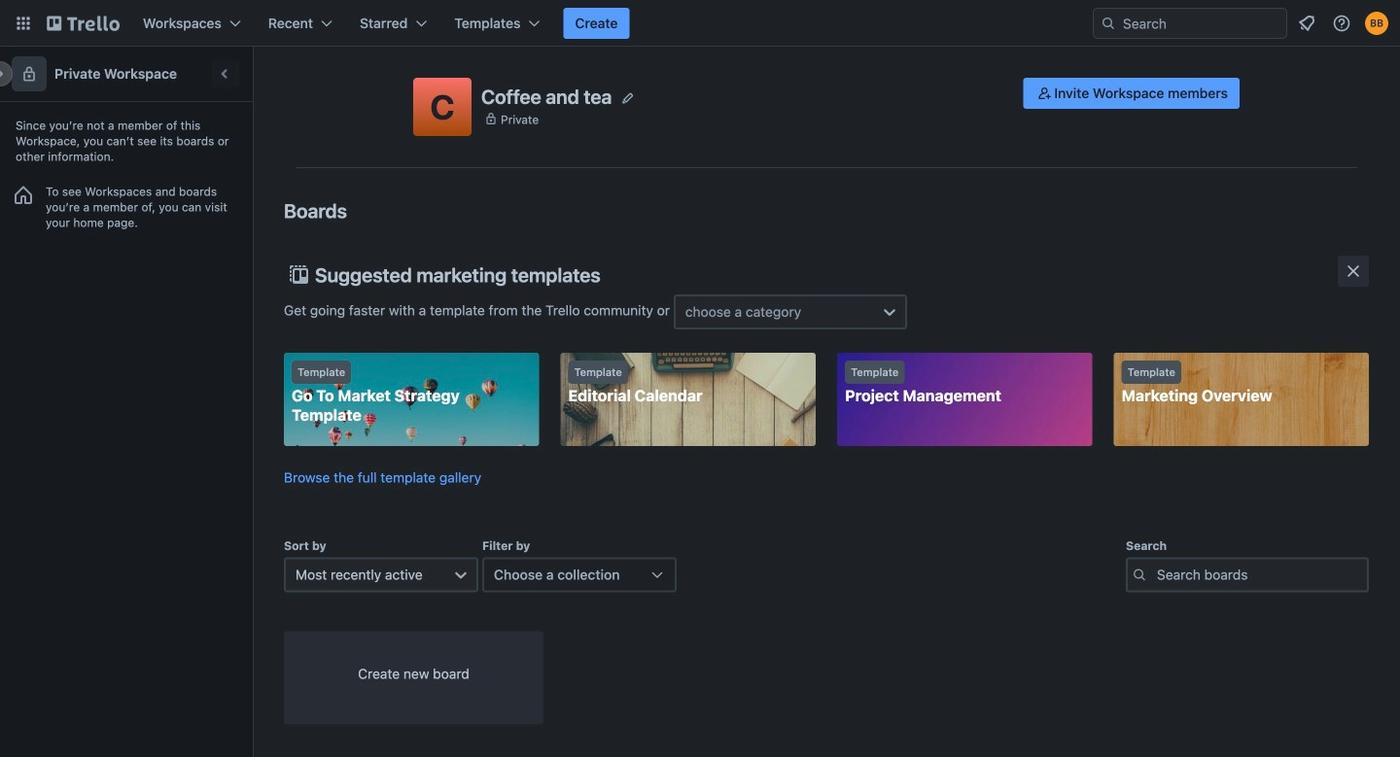 Task type: vqa. For each thing, say whether or not it's contained in the screenshot.
Bob Builder (bobbuilder40) image
yes



Task type: locate. For each thing, give the bounding box(es) containing it.
Search field
[[1093, 8, 1288, 39]]

0 notifications image
[[1296, 12, 1319, 35]]

workspace navigation collapse icon image
[[212, 60, 239, 88]]

Search boards text field
[[1126, 558, 1369, 593]]

open information menu image
[[1332, 14, 1352, 33]]



Task type: describe. For each thing, give the bounding box(es) containing it.
sm image
[[1035, 84, 1055, 103]]

search image
[[1101, 16, 1117, 31]]

back to home image
[[47, 8, 120, 39]]

bob builder (bobbuilder40) image
[[1366, 12, 1389, 35]]

switch to… image
[[14, 14, 33, 33]]

primary element
[[0, 0, 1401, 47]]



